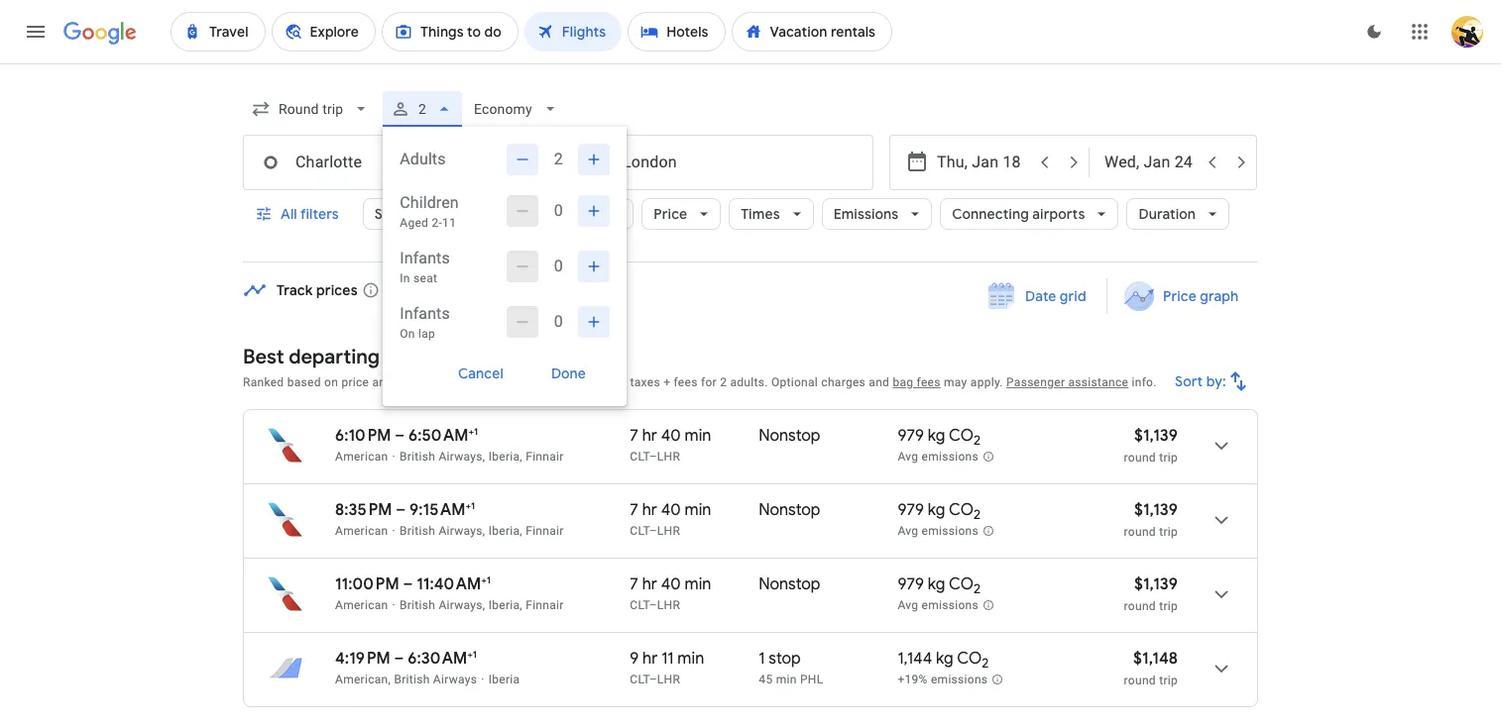Task type: locate. For each thing, give the bounding box(es) containing it.
emissions for 6:50 am
[[922, 450, 979, 464]]

british down 11:00 pm – 11:40 am + 1
[[400, 599, 435, 613]]

1 right 6:50 am
[[474, 425, 478, 438]]

2 round from the top
[[1124, 526, 1156, 539]]

lhr inside 9 hr 11 min clt – lhr
[[657, 673, 680, 687]]

price for price
[[654, 205, 687, 223]]

1 7 from the top
[[630, 426, 638, 446]]

1 up airways
[[473, 648, 477, 661]]

hr for 6:30 am
[[643, 649, 658, 669]]

4 lhr from the top
[[657, 673, 680, 687]]

2 british airways, iberia, finnair from the top
[[400, 525, 564, 538]]

0 up done button
[[554, 312, 563, 331]]

Arrival time: 11:40 AM on  Friday, January 19. text field
[[417, 574, 491, 595]]

3 avg emissions from the top
[[898, 599, 979, 613]]

$1,139 round trip up $1,148
[[1124, 575, 1178, 614]]

3 trip from the top
[[1159, 600, 1178, 614]]

0 vertical spatial nonstop flight. element
[[759, 426, 820, 449]]

7 hr 40 min clt – lhr
[[630, 426, 711, 464], [630, 501, 711, 538], [630, 575, 711, 613]]

1 lhr from the top
[[657, 450, 680, 464]]

assistance
[[1068, 376, 1129, 390]]

0 vertical spatial price
[[654, 205, 687, 223]]

1 inside 11:00 pm – 11:40 am + 1
[[486, 574, 491, 587]]

1 vertical spatial 40
[[661, 501, 681, 521]]

0 vertical spatial finnair
[[526, 450, 564, 464]]

hr for 11:40 am
[[642, 575, 657, 595]]

2 vertical spatial nonstop flight. element
[[759, 575, 820, 598]]

2 vertical spatial total duration 7 hr 40 min. element
[[630, 575, 759, 598]]

hr
[[642, 426, 657, 446], [642, 501, 657, 521], [642, 575, 657, 595], [643, 649, 658, 669]]

1 vertical spatial total duration 7 hr 40 min. element
[[630, 501, 759, 524]]

done
[[552, 365, 586, 383]]

iberia, for 6:50 am
[[488, 450, 523, 464]]

price right bags popup button in the top left of the page
[[654, 205, 687, 223]]

1 nonstop flight. element from the top
[[759, 426, 820, 449]]

1 vertical spatial 11
[[662, 649, 674, 669]]

1 vertical spatial nonstop flight. element
[[759, 501, 820, 524]]

2 7 from the top
[[630, 501, 638, 521]]

infants up the seat
[[400, 249, 450, 268]]

0 vertical spatial 0
[[554, 201, 563, 220]]

min
[[685, 426, 711, 446], [685, 501, 711, 521], [685, 575, 711, 595], [678, 649, 704, 669], [776, 673, 797, 687]]

0 vertical spatial 7
[[630, 426, 638, 446]]

0 horizontal spatial 11
[[442, 216, 456, 230]]

co for 9:15 am
[[949, 501, 974, 521]]

2 vertical spatial iberia,
[[488, 599, 523, 613]]

sort by:
[[1175, 373, 1227, 391]]

979 kg co 2 for 11:40 am
[[898, 575, 981, 598]]

$1,139 left flight details. leaves charlotte douglas international airport at 11:00 pm on thursday, january 18 and arrives at heathrow airport at 11:40 am on friday, january 19. image
[[1134, 575, 1178, 595]]

1 airways, from the top
[[439, 450, 485, 464]]

1 up 45
[[759, 649, 765, 669]]

stops button
[[363, 190, 445, 238]]

2 vertical spatial avg emissions
[[898, 599, 979, 613]]

None field
[[243, 91, 379, 127], [466, 91, 568, 127], [243, 91, 379, 127], [466, 91, 568, 127]]

Departure time: 11:00 PM. text field
[[335, 575, 399, 595]]

british down 4:19 pm – 6:30 am + 1
[[394, 673, 430, 687]]

2 vertical spatial american
[[335, 599, 388, 613]]

$1,139 round trip up $1,139 text box
[[1124, 501, 1178, 539]]

british airways, iberia, finnair down "arrival time: 9:15 am on  friday, january 19." text field
[[400, 525, 564, 538]]

1
[[474, 425, 478, 438], [471, 500, 475, 513], [486, 574, 491, 587], [473, 648, 477, 661], [759, 649, 765, 669]]

avg emissions
[[898, 450, 979, 464], [898, 525, 979, 539], [898, 599, 979, 613]]

2 airways, from the top
[[439, 525, 485, 538]]

Departure time: 6:10 PM. text field
[[335, 426, 391, 446]]

979 for 9:15 am
[[898, 501, 924, 521]]

fees right bag
[[917, 376, 941, 390]]

airlines button
[[453, 198, 548, 230]]

sort by: button
[[1167, 358, 1258, 406]]

charges
[[821, 376, 866, 390]]

1 vertical spatial avg
[[898, 525, 918, 539]]

0 vertical spatial iberia,
[[488, 450, 523, 464]]

round down $1,148
[[1124, 674, 1156, 688]]

and left bag
[[869, 376, 890, 390]]

1 avg emissions from the top
[[898, 450, 979, 464]]

3 $1,139 from the top
[[1134, 575, 1178, 595]]

children aged 2-11
[[400, 193, 459, 230]]

trip inside "$1,148 round trip"
[[1159, 674, 1178, 688]]

trip
[[1159, 451, 1178, 465], [1159, 526, 1178, 539], [1159, 600, 1178, 614], [1159, 674, 1178, 688]]

iberia, down prices
[[488, 450, 523, 464]]

0 vertical spatial nonstop
[[759, 426, 820, 446]]

3 finnair from the top
[[526, 599, 564, 613]]

apply.
[[971, 376, 1003, 390]]

american
[[335, 450, 388, 464], [335, 525, 388, 538], [335, 599, 388, 613]]

– inside 8:35 pm – 9:15 am + 1
[[396, 501, 406, 521]]

ranked
[[243, 376, 284, 390]]

979 kg co 2 for 9:15 am
[[898, 501, 981, 524]]

2 $1,139 round trip from the top
[[1124, 501, 1178, 539]]

6:10 pm – 6:50 am + 1
[[335, 425, 478, 446]]

british airways, iberia, finnair
[[400, 450, 564, 464], [400, 525, 564, 538], [400, 599, 564, 613]]

0 vertical spatial avg
[[898, 450, 918, 464]]

4 round from the top
[[1124, 674, 1156, 688]]

1 right "11:40 am" on the left of the page
[[486, 574, 491, 587]]

trip down $1,148
[[1159, 674, 1178, 688]]

0 vertical spatial 979
[[898, 426, 924, 446]]

leaves charlotte douglas international airport at 6:10 pm on thursday, january 18 and arrives at heathrow airport at 6:50 am on friday, january 19. element
[[335, 425, 478, 446]]

2 vertical spatial nonstop
[[759, 575, 820, 595]]

1 avg from the top
[[898, 450, 918, 464]]

1 vertical spatial nonstop
[[759, 501, 820, 521]]

round
[[1124, 451, 1156, 465], [1124, 526, 1156, 539], [1124, 600, 1156, 614], [1124, 674, 1156, 688]]

hr for 9:15 am
[[642, 501, 657, 521]]

1 vertical spatial price
[[1163, 288, 1196, 305]]

40
[[661, 426, 681, 446], [661, 501, 681, 521], [661, 575, 681, 595]]

2 979 from the top
[[898, 501, 924, 521]]

emissions button
[[822, 190, 932, 238]]

iberia, up the arrival time: 11:40 am on  friday, january 19. text box
[[488, 525, 523, 538]]

phl
[[800, 673, 823, 687]]

3 airways, from the top
[[439, 599, 485, 613]]

3 lhr from the top
[[657, 599, 680, 613]]

leaves charlotte douglas international airport at 4:19 pm on thursday, january 18 and arrives at heathrow airport at 6:30 am on friday, january 19. element
[[335, 648, 477, 669]]

trip for 6:50 am
[[1159, 451, 1178, 465]]

flights
[[384, 345, 442, 370]]

1 vertical spatial american
[[335, 525, 388, 538]]

iberia, for 9:15 am
[[488, 525, 523, 538]]

$1,139 for 9:15 am
[[1134, 501, 1178, 521]]

american for 8:35 pm
[[335, 525, 388, 538]]

2 0 from the top
[[554, 257, 563, 276]]

8:35 pm
[[335, 501, 392, 521]]

11 inside 9 hr 11 min clt – lhr
[[662, 649, 674, 669]]

None search field
[[243, 85, 1258, 407]]

+ inside 11:00 pm – 11:40 am + 1
[[481, 574, 486, 587]]

hr inside 9 hr 11 min clt – lhr
[[643, 649, 658, 669]]

1 inside 6:10 pm – 6:50 am + 1
[[474, 425, 478, 438]]

optional
[[771, 376, 818, 390]]

1 clt from the top
[[630, 450, 649, 464]]

1 british airways, iberia, finnair from the top
[[400, 450, 564, 464]]

2 total duration 7 hr 40 min. element from the top
[[630, 501, 759, 524]]

4 trip from the top
[[1159, 674, 1178, 688]]

leaves charlotte douglas international airport at 8:35 pm on thursday, january 18 and arrives at heathrow airport at 9:15 am on friday, january 19. element
[[335, 500, 475, 521]]

1148 US dollars text field
[[1133, 649, 1178, 669]]

2 vertical spatial 7 hr 40 min clt – lhr
[[630, 575, 711, 613]]

iberia,
[[488, 450, 523, 464], [488, 525, 523, 538], [488, 599, 523, 613]]

british airways, iberia, finnair for 11:40 am
[[400, 599, 564, 613]]

0 vertical spatial airways,
[[439, 450, 485, 464]]

2 iberia, from the top
[[488, 525, 523, 538]]

$1,139 down sort
[[1134, 426, 1178, 446]]

1 979 kg co 2 from the top
[[898, 426, 981, 449]]

finnair for 11:40 am
[[526, 599, 564, 613]]

american down 11:00 pm
[[335, 599, 388, 613]]

2 nonstop flight. element from the top
[[759, 501, 820, 524]]

total duration 7 hr 40 min. element for 6:50 am
[[630, 426, 759, 449]]

$1,139 left flight details. leaves charlotte douglas international airport at 8:35 pm on thursday, january 18 and arrives at heathrow airport at 9:15 am on friday, january 19. image
[[1134, 501, 1178, 521]]

3 40 from the top
[[661, 575, 681, 595]]

flight details. leaves charlotte douglas international airport at 11:00 pm on thursday, january 18 and arrives at heathrow airport at 11:40 am on friday, january 19. image
[[1198, 571, 1245, 619]]

leaves charlotte douglas international airport at 11:00 pm on thursday, january 18 and arrives at heathrow airport at 11:40 am on friday, january 19. element
[[335, 574, 491, 595]]

2 inside 1,144 kg co 2
[[982, 656, 989, 672]]

trip down 1139 us dollars text box on the bottom
[[1159, 526, 1178, 539]]

co
[[949, 426, 974, 446], [949, 501, 974, 521], [949, 575, 974, 595], [957, 649, 982, 669]]

prices
[[500, 376, 534, 390]]

2 fees from the left
[[917, 376, 941, 390]]

3 american from the top
[[335, 599, 388, 613]]

9 hr 11 min clt – lhr
[[630, 649, 704, 687]]

2 vertical spatial $1,139
[[1134, 575, 1178, 595]]

–
[[395, 426, 405, 446], [649, 450, 657, 464], [396, 501, 406, 521], [649, 525, 657, 538], [403, 575, 413, 595], [649, 599, 657, 613], [394, 649, 404, 669], [649, 673, 657, 687]]

1 finnair from the top
[[526, 450, 564, 464]]

1 0 from the top
[[554, 201, 563, 220]]

round down $1,139 text box
[[1124, 600, 1156, 614]]

avg for 11:40 am
[[898, 599, 918, 613]]

finnair
[[526, 450, 564, 464], [526, 525, 564, 538], [526, 599, 564, 613]]

1 vertical spatial airways,
[[439, 525, 485, 538]]

co inside 1,144 kg co 2
[[957, 649, 982, 669]]

2 vertical spatial 7
[[630, 575, 638, 595]]

$1,139 round trip for 6:50 am
[[1124, 426, 1178, 465]]

0 vertical spatial 7 hr 40 min clt – lhr
[[630, 426, 711, 464]]

1 round from the top
[[1124, 451, 1156, 465]]

trip down $1,139 text box
[[1159, 600, 1178, 614]]

2 clt from the top
[[630, 525, 649, 538]]

3 round from the top
[[1124, 600, 1156, 614]]

+ inside 6:10 pm – 6:50 am + 1
[[468, 425, 474, 438]]

1 vertical spatial 979
[[898, 501, 924, 521]]

trip for 6:30 am
[[1159, 674, 1178, 688]]

2 vertical spatial 979
[[898, 575, 924, 595]]

2 $1,139 from the top
[[1134, 501, 1178, 521]]

979
[[898, 426, 924, 446], [898, 501, 924, 521], [898, 575, 924, 595]]

number of passengers dialog
[[383, 127, 627, 407]]

2 7 hr 40 min clt – lhr from the top
[[630, 501, 711, 538]]

1 vertical spatial infants
[[400, 304, 450, 323]]

3 979 from the top
[[898, 575, 924, 595]]

2 finnair from the top
[[526, 525, 564, 538]]

passenger assistance button
[[1006, 376, 1129, 390]]

min inside 1 stop 45 min phl
[[776, 673, 797, 687]]

1 $1,139 from the top
[[1134, 426, 1178, 446]]

round down 1139 us dollars text box on the bottom
[[1124, 526, 1156, 539]]

lhr for 11:40 am
[[657, 599, 680, 613]]

3 nonstop from the top
[[759, 575, 820, 595]]

3 7 hr 40 min clt – lhr from the top
[[630, 575, 711, 613]]

0 vertical spatial total duration 7 hr 40 min. element
[[630, 426, 759, 449]]

british down leaves charlotte douglas international airport at 8:35 pm on thursday, january 18 and arrives at heathrow airport at 9:15 am on friday, january 19. element
[[400, 525, 435, 538]]

american down '8:35 pm' "text box"
[[335, 525, 388, 538]]

2 vertical spatial 40
[[661, 575, 681, 595]]

emissions for 6:30 am
[[931, 673, 988, 687]]

2 nonstop from the top
[[759, 501, 820, 521]]

3 0 from the top
[[554, 312, 563, 331]]

1 horizontal spatial price
[[1163, 288, 1196, 305]]

kg inside 1,144 kg co 2
[[936, 649, 954, 669]]

times
[[741, 205, 780, 223]]

total duration 7 hr 40 min. element for 11:40 am
[[630, 575, 759, 598]]

0 for infants in seat
[[554, 257, 563, 276]]

fees left for on the bottom of page
[[674, 376, 698, 390]]

nonstop for 6:50 am
[[759, 426, 820, 446]]

2 vertical spatial 0
[[554, 312, 563, 331]]

1 vertical spatial avg emissions
[[898, 525, 979, 539]]

1 vertical spatial 7 hr 40 min clt – lhr
[[630, 501, 711, 538]]

and right price
[[372, 376, 393, 390]]

1 iberia, from the top
[[488, 450, 523, 464]]

round inside "$1,148 round trip"
[[1124, 674, 1156, 688]]

1 vertical spatial finnair
[[526, 525, 564, 538]]

3 979 kg co 2 from the top
[[898, 575, 981, 598]]

Arrival time: 6:30 AM on  Friday, January 19. text field
[[408, 648, 477, 669]]

price inside price graph button
[[1163, 288, 1196, 305]]

0 vertical spatial $1,139
[[1134, 426, 1178, 446]]

1 979 from the top
[[898, 426, 924, 446]]

british
[[400, 450, 435, 464], [400, 525, 435, 538], [400, 599, 435, 613], [394, 673, 430, 687]]

trip down $1,139 text field
[[1159, 451, 1178, 465]]

best
[[243, 345, 284, 370]]

Departure time: 4:19 PM. text field
[[335, 649, 390, 669]]

round down $1,139 text field
[[1124, 451, 1156, 465]]

1 vertical spatial 0
[[554, 257, 563, 276]]

british airways, iberia, finnair for 6:50 am
[[400, 450, 564, 464]]

0 down bags popup button in the top left of the page
[[554, 257, 563, 276]]

avg for 6:50 am
[[898, 450, 918, 464]]

1 horizontal spatial 11
[[662, 649, 674, 669]]

1 7 hr 40 min clt – lhr from the top
[[630, 426, 711, 464]]

0 vertical spatial $1,139 round trip
[[1124, 426, 1178, 465]]

cancel button
[[435, 358, 528, 390]]

1 vertical spatial 979 kg co 2
[[898, 501, 981, 524]]

clt inside 9 hr 11 min clt – lhr
[[630, 673, 649, 687]]

0 horizontal spatial price
[[654, 205, 687, 223]]

0 horizontal spatial and
[[372, 376, 393, 390]]

best departing flights
[[243, 345, 442, 370]]

7 for 6:50 am
[[630, 426, 638, 446]]

airways, down "arrival time: 9:15 am on  friday, january 19." text field
[[439, 525, 485, 538]]

1 horizontal spatial fees
[[917, 376, 941, 390]]

may
[[944, 376, 967, 390]]

None text field
[[562, 135, 874, 190]]

0 vertical spatial 979 kg co 2
[[898, 426, 981, 449]]

0 vertical spatial 11
[[442, 216, 456, 230]]

bags
[[568, 205, 600, 223]]

1 infants from the top
[[400, 249, 450, 268]]

1 vertical spatial british airways, iberia, finnair
[[400, 525, 564, 538]]

main menu image
[[24, 20, 48, 44]]

american for 11:00 pm
[[335, 599, 388, 613]]

2 trip from the top
[[1159, 526, 1178, 539]]

required
[[581, 376, 627, 390]]

3 total duration 7 hr 40 min. element from the top
[[630, 575, 759, 598]]

$1,139 round trip
[[1124, 426, 1178, 465], [1124, 501, 1178, 539], [1124, 575, 1178, 614]]

include
[[538, 376, 578, 390]]

1 horizontal spatial and
[[869, 376, 890, 390]]

avg
[[898, 450, 918, 464], [898, 525, 918, 539], [898, 599, 918, 613]]

british airways, iberia, finnair down the arrival time: 11:40 am on  friday, january 19. text box
[[400, 599, 564, 613]]

2 infants from the top
[[400, 304, 450, 323]]

2 vertical spatial avg
[[898, 599, 918, 613]]

1 vertical spatial iberia,
[[488, 525, 523, 538]]

airways, down arrival time: 6:50 am on  friday, january 19. text box
[[439, 450, 485, 464]]

clt for 6:50 am
[[630, 450, 649, 464]]

0 horizontal spatial fees
[[674, 376, 698, 390]]

price inside price popup button
[[654, 205, 687, 223]]

2 lhr from the top
[[657, 525, 680, 538]]

co for 6:30 am
[[957, 649, 982, 669]]

1 total duration 7 hr 40 min. element from the top
[[630, 426, 759, 449]]

co for 6:50 am
[[949, 426, 974, 446]]

american down departure time: 6:10 pm. text box
[[335, 450, 388, 464]]

1 for 9:15 am
[[471, 500, 475, 513]]

$1,139
[[1134, 426, 1178, 446], [1134, 501, 1178, 521], [1134, 575, 1178, 595]]

Departure text field
[[937, 136, 1028, 189]]

airways, down the arrival time: 11:40 am on  friday, january 19. text box
[[439, 599, 485, 613]]

british down 6:10 pm – 6:50 am + 1
[[400, 450, 435, 464]]

7 for 11:40 am
[[630, 575, 638, 595]]

1 vertical spatial $1,139 round trip
[[1124, 501, 1178, 539]]

7
[[630, 426, 638, 446], [630, 501, 638, 521], [630, 575, 638, 595]]

2 vertical spatial finnair
[[526, 599, 564, 613]]

price button
[[642, 190, 721, 238]]

lhr for 9:15 am
[[657, 525, 680, 538]]

7 for 9:15 am
[[630, 501, 638, 521]]

lhr
[[657, 450, 680, 464], [657, 525, 680, 538], [657, 599, 680, 613], [657, 673, 680, 687]]

infants in seat
[[400, 249, 450, 286]]

round for 11:40 am
[[1124, 600, 1156, 614]]

adults.
[[730, 376, 768, 390]]

infants up lap
[[400, 304, 450, 323]]

+ inside 8:35 pm – 9:15 am + 1
[[466, 500, 471, 513]]

1 american from the top
[[335, 450, 388, 464]]

min inside 9 hr 11 min clt – lhr
[[678, 649, 704, 669]]

2 avg emissions from the top
[[898, 525, 979, 539]]

2 vertical spatial $1,139 round trip
[[1124, 575, 1178, 614]]

1 40 from the top
[[661, 426, 681, 446]]

kg
[[928, 426, 945, 446], [928, 501, 945, 521], [928, 575, 945, 595], [936, 649, 954, 669]]

3 nonstop flight. element from the top
[[759, 575, 820, 598]]

2
[[419, 101, 427, 117], [554, 150, 563, 169], [720, 376, 727, 390], [974, 432, 981, 449], [974, 507, 981, 524], [974, 581, 981, 598], [982, 656, 989, 672]]

7 hr 40 min clt – lhr for 6:50 am
[[630, 426, 711, 464]]

sort
[[1175, 373, 1203, 391]]

3 7 from the top
[[630, 575, 638, 595]]

nonstop for 9:15 am
[[759, 501, 820, 521]]

– inside 11:00 pm – 11:40 am + 1
[[403, 575, 413, 595]]

11 down children
[[442, 216, 456, 230]]

min for 6:30 am
[[678, 649, 704, 669]]

2 and from the left
[[869, 376, 890, 390]]

co for 11:40 am
[[949, 575, 974, 595]]

0 vertical spatial british airways, iberia, finnair
[[400, 450, 564, 464]]

jan 18 – 24, 2024
[[391, 282, 503, 299]]

nonstop for 11:40 am
[[759, 575, 820, 595]]

3 $1,139 round trip from the top
[[1124, 575, 1178, 614]]

british for 11:40 am
[[400, 599, 435, 613]]

$1,139 round trip up 1139 us dollars text box on the bottom
[[1124, 426, 1178, 465]]

airways, for 6:50 am
[[439, 450, 485, 464]]

2 vertical spatial airways,
[[439, 599, 485, 613]]

1 stop 45 min phl
[[759, 649, 823, 687]]

1 vertical spatial $1,139
[[1134, 501, 1178, 521]]

1 stop flight. element
[[759, 649, 801, 672]]

+ inside 4:19 pm – 6:30 am + 1
[[467, 648, 473, 661]]

2 american from the top
[[335, 525, 388, 538]]

nonstop flight. element for 9:15 am
[[759, 501, 820, 524]]

2 avg from the top
[[898, 525, 918, 539]]

2 vertical spatial british airways, iberia, finnair
[[400, 599, 564, 613]]

nonstop flight. element
[[759, 426, 820, 449], [759, 501, 820, 524], [759, 575, 820, 598]]

duration button
[[1127, 190, 1230, 238]]

price
[[654, 205, 687, 223], [1163, 288, 1196, 305]]

2 40 from the top
[[661, 501, 681, 521]]

price left the graph
[[1163, 288, 1196, 305]]

2 979 kg co 2 from the top
[[898, 501, 981, 524]]

flight details. leaves charlotte douglas international airport at 4:19 pm on thursday, january 18 and arrives at heathrow airport at 6:30 am on friday, january 19. image
[[1198, 645, 1245, 693]]

british airways, iberia, finnair down arrival time: 6:50 am on  friday, january 19. text box
[[400, 450, 564, 464]]

1 $1,139 round trip from the top
[[1124, 426, 1178, 465]]

find the best price region
[[243, 279, 1258, 330]]

3 clt from the top
[[630, 599, 649, 613]]

lap
[[418, 327, 435, 341]]

0 vertical spatial 40
[[661, 426, 681, 446]]

7 hr 40 min clt – lhr for 11:40 am
[[630, 575, 711, 613]]

british for 9:15 am
[[400, 525, 435, 538]]

0 for children aged 2-11
[[554, 201, 563, 220]]

979 for 11:40 am
[[898, 575, 924, 595]]

clt for 9:15 am
[[630, 525, 649, 538]]

connecting airports button
[[940, 190, 1119, 238]]

airlines
[[465, 205, 515, 223]]

connecting
[[952, 205, 1029, 223]]

for
[[701, 376, 717, 390]]

0 vertical spatial american
[[335, 450, 388, 464]]

and
[[372, 376, 393, 390], [869, 376, 890, 390]]

iberia
[[488, 673, 520, 687]]

0 vertical spatial avg emissions
[[898, 450, 979, 464]]

iberia, for 11:40 am
[[488, 599, 523, 613]]

1 trip from the top
[[1159, 451, 1178, 465]]

1 inside 4:19 pm – 6:30 am + 1
[[473, 648, 477, 661]]

0 vertical spatial infants
[[400, 249, 450, 268]]

3 avg from the top
[[898, 599, 918, 613]]

1 right 9:15 am
[[471, 500, 475, 513]]

all
[[281, 205, 297, 223]]

11 right '9'
[[662, 649, 674, 669]]

2 inside popup button
[[419, 101, 427, 117]]

2 vertical spatial 979 kg co 2
[[898, 575, 981, 598]]

3 british airways, iberia, finnair from the top
[[400, 599, 564, 613]]

1 nonstop from the top
[[759, 426, 820, 446]]

1 inside 8:35 pm – 9:15 am + 1
[[471, 500, 475, 513]]

total duration 7 hr 40 min. element
[[630, 426, 759, 449], [630, 501, 759, 524], [630, 575, 759, 598]]

3 iberia, from the top
[[488, 599, 523, 613]]

1 vertical spatial 7
[[630, 501, 638, 521]]

airways, for 11:40 am
[[439, 599, 485, 613]]

clt
[[630, 450, 649, 464], [630, 525, 649, 538], [630, 599, 649, 613], [630, 673, 649, 687]]

iberia, down the arrival time: 11:40 am on  friday, january 19. text box
[[488, 599, 523, 613]]

4 clt from the top
[[630, 673, 649, 687]]

0 left 'bags'
[[554, 201, 563, 220]]



Task type: vqa. For each thing, say whether or not it's contained in the screenshot.


Task type: describe. For each thing, give the bounding box(es) containing it.
seat
[[414, 272, 438, 286]]

infants for infants in seat
[[400, 249, 450, 268]]

price graph button
[[1111, 279, 1254, 314]]

learn more about tracked prices image
[[362, 282, 380, 299]]

learn more about ranking image
[[470, 374, 488, 392]]

– inside 4:19 pm – 6:30 am + 1
[[394, 649, 404, 669]]

finnair for 9:15 am
[[526, 525, 564, 538]]

+ for 9:15 am
[[466, 500, 471, 513]]

1 inside 1 stop 45 min phl
[[759, 649, 765, 669]]

+ for 6:30 am
[[467, 648, 473, 661]]

stop
[[769, 649, 801, 669]]

1,144
[[898, 649, 932, 669]]

layover (1 of 1) is a 45 min layover at philadelphia international airport in philadelphia. element
[[759, 672, 888, 688]]

Arrival time: 6:50 AM on  Friday, January 19. text field
[[409, 425, 478, 446]]

Departure time: 8:35 PM. text field
[[335, 501, 392, 521]]

2-
[[432, 216, 442, 230]]

prices include required taxes + fees for 2 adults. optional charges and bag fees may apply. passenger assistance
[[500, 376, 1129, 390]]

in
[[400, 272, 410, 286]]

based
[[287, 376, 321, 390]]

aged
[[400, 216, 429, 230]]

kg for 6:30 am
[[936, 649, 954, 669]]

british for 6:50 am
[[400, 450, 435, 464]]

6:50 am
[[409, 426, 468, 446]]

0 for infants on lap
[[554, 312, 563, 331]]

convenience
[[396, 376, 466, 390]]

round for 6:50 am
[[1124, 451, 1156, 465]]

8:35 pm – 9:15 am + 1
[[335, 500, 475, 521]]

40 for 11:40 am
[[661, 575, 681, 595]]

best departing flights main content
[[243, 279, 1258, 728]]

stops
[[374, 205, 412, 223]]

duration
[[1139, 205, 1196, 223]]

times button
[[729, 190, 814, 238]]

$1,139 for 6:50 am
[[1134, 426, 1178, 446]]

11:00 pm
[[335, 575, 399, 595]]

american, british airways
[[335, 673, 477, 687]]

bag fees button
[[893, 376, 941, 390]]

4:19 pm – 6:30 am + 1
[[335, 648, 477, 669]]

1 and from the left
[[372, 376, 393, 390]]

+19% emissions
[[898, 673, 988, 687]]

all filters button
[[243, 190, 355, 238]]

min for 11:40 am
[[685, 575, 711, 595]]

2 inside number of passengers dialog
[[554, 150, 563, 169]]

4:19 pm
[[335, 649, 390, 669]]

filters
[[300, 205, 339, 223]]

clt for 6:30 am
[[630, 673, 649, 687]]

flight details. leaves charlotte douglas international airport at 6:10 pm on thursday, january 18 and arrives at heathrow airport at 6:50 am on friday, january 19. image
[[1198, 422, 1245, 470]]

prices
[[316, 282, 358, 299]]

children
[[400, 193, 459, 212]]

$1,148
[[1133, 649, 1178, 669]]

45
[[759, 673, 773, 687]]

bag
[[893, 376, 914, 390]]

18 – 24,
[[419, 282, 466, 299]]

track
[[277, 282, 313, 299]]

total duration 7 hr 40 min. element for 9:15 am
[[630, 501, 759, 524]]

emissions
[[834, 205, 898, 223]]

total duration 9 hr 11 min. element
[[630, 649, 759, 672]]

9
[[630, 649, 639, 669]]

6:30 am
[[408, 649, 467, 669]]

airways
[[433, 673, 477, 687]]

$1,139 round trip for 11:40 am
[[1124, 575, 1178, 614]]

11 inside children aged 2-11
[[442, 216, 456, 230]]

departing
[[289, 345, 380, 370]]

nonstop flight. element for 11:40 am
[[759, 575, 820, 598]]

adults
[[400, 150, 446, 169]]

grid
[[1060, 288, 1087, 305]]

Return text field
[[1105, 136, 1196, 189]]

change appearance image
[[1350, 8, 1398, 56]]

979 for 6:50 am
[[898, 426, 924, 446]]

– inside 6:10 pm – 6:50 am + 1
[[395, 426, 405, 446]]

trip for 11:40 am
[[1159, 600, 1178, 614]]

passenger
[[1006, 376, 1065, 390]]

11:00 pm – 11:40 am + 1
[[335, 574, 491, 595]]

1139 US dollars text field
[[1134, 426, 1178, 446]]

lhr for 6:50 am
[[657, 450, 680, 464]]

american for 6:10 pm
[[335, 450, 388, 464]]

swap origin and destination. image
[[546, 151, 570, 175]]

1 for 6:50 am
[[474, 425, 478, 438]]

9:15 am
[[410, 501, 466, 521]]

price
[[341, 376, 369, 390]]

taxes
[[630, 376, 660, 390]]

$1,148 round trip
[[1124, 649, 1178, 688]]

11:40 am
[[417, 575, 481, 595]]

40 for 9:15 am
[[661, 501, 681, 521]]

round for 9:15 am
[[1124, 526, 1156, 539]]

1 for 11:40 am
[[486, 574, 491, 587]]

price graph
[[1163, 288, 1238, 305]]

date grid button
[[974, 279, 1102, 314]]

date grid
[[1025, 288, 1087, 305]]

all filters
[[281, 205, 339, 223]]

min for 9:15 am
[[685, 501, 711, 521]]

7 hr 40 min clt – lhr for 9:15 am
[[630, 501, 711, 538]]

done button
[[528, 358, 610, 390]]

avg emissions for 11:40 am
[[898, 599, 979, 613]]

lhr for 6:30 am
[[657, 673, 680, 687]]

1 for 6:30 am
[[473, 648, 477, 661]]

finnair for 6:50 am
[[526, 450, 564, 464]]

emissions for 11:40 am
[[922, 599, 979, 613]]

$1,139 for 11:40 am
[[1134, 575, 1178, 595]]

kg for 11:40 am
[[928, 575, 945, 595]]

infants for infants on lap
[[400, 304, 450, 323]]

kg for 9:15 am
[[928, 501, 945, 521]]

hr for 6:50 am
[[642, 426, 657, 446]]

979 kg co 2 for 6:50 am
[[898, 426, 981, 449]]

jan
[[391, 282, 415, 299]]

price for price graph
[[1163, 288, 1196, 305]]

round for 6:30 am
[[1124, 674, 1156, 688]]

+19%
[[898, 673, 928, 687]]

british airways, iberia, finnair for 9:15 am
[[400, 525, 564, 538]]

connecting airports
[[952, 205, 1085, 223]]

Arrival time: 9:15 AM on  Friday, January 19. text field
[[410, 500, 475, 521]]

on
[[400, 327, 415, 341]]

ranked based on price and convenience
[[243, 376, 466, 390]]

none search field containing adults
[[243, 85, 1258, 407]]

loading results progress bar
[[0, 63, 1501, 67]]

track prices
[[277, 282, 358, 299]]

avg for 9:15 am
[[898, 525, 918, 539]]

flight details. leaves charlotte douglas international airport at 8:35 pm on thursday, january 18 and arrives at heathrow airport at 9:15 am on friday, january 19. image
[[1198, 497, 1245, 544]]

avg emissions for 6:50 am
[[898, 450, 979, 464]]

on
[[324, 376, 338, 390]]

2 button
[[383, 85, 462, 133]]

bags button
[[556, 190, 634, 238]]

6:10 pm
[[335, 426, 391, 446]]

by:
[[1207, 373, 1227, 391]]

american,
[[335, 673, 391, 687]]

nonstop flight. element for 6:50 am
[[759, 426, 820, 449]]

2024
[[470, 282, 503, 299]]

airways, for 9:15 am
[[439, 525, 485, 538]]

airports
[[1032, 205, 1085, 223]]

trip for 9:15 am
[[1159, 526, 1178, 539]]

1 fees from the left
[[674, 376, 698, 390]]

+ for 11:40 am
[[481, 574, 486, 587]]

1139 US dollars text field
[[1134, 501, 1178, 521]]

1139 US dollars text field
[[1134, 575, 1178, 595]]

– inside 9 hr 11 min clt – lhr
[[649, 673, 657, 687]]

$1,139 round trip for 9:15 am
[[1124, 501, 1178, 539]]

kg for 6:50 am
[[928, 426, 945, 446]]

cancel
[[458, 365, 504, 383]]

min for 6:50 am
[[685, 426, 711, 446]]

avg emissions for 9:15 am
[[898, 525, 979, 539]]

infants on lap
[[400, 304, 450, 341]]

+ for 6:50 am
[[468, 425, 474, 438]]

40 for 6:50 am
[[661, 426, 681, 446]]

emissions for 9:15 am
[[922, 525, 979, 539]]

clt for 11:40 am
[[630, 599, 649, 613]]



